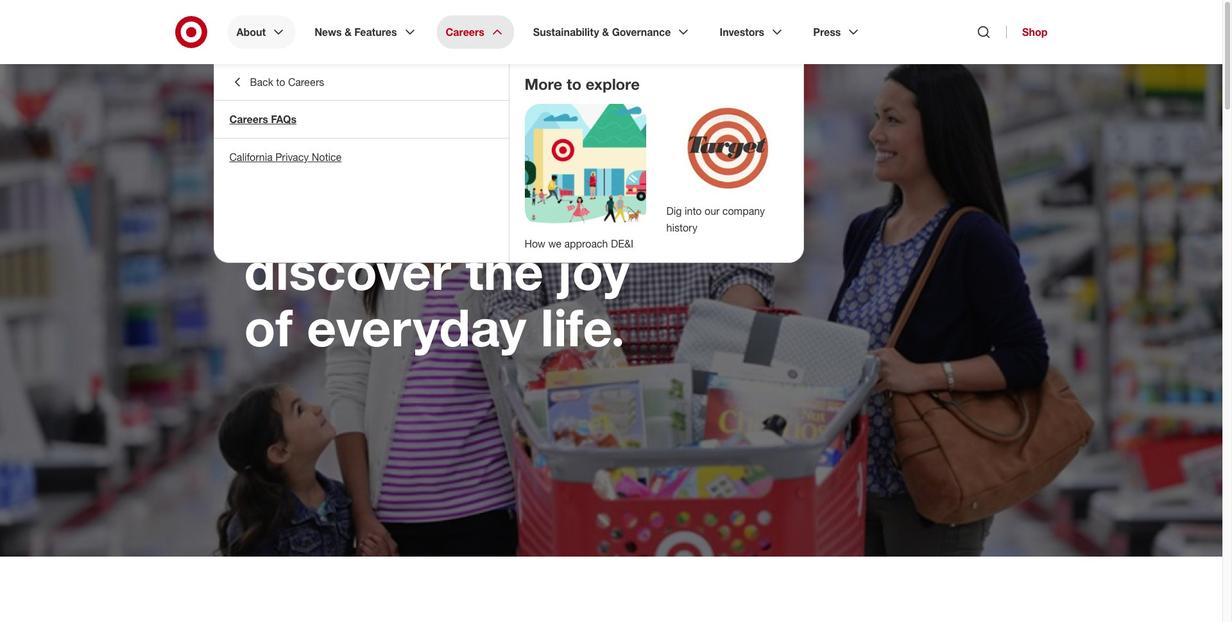 Task type: describe. For each thing, give the bounding box(es) containing it.
privacy
[[276, 151, 309, 164]]

back
[[250, 76, 273, 89]]

features
[[355, 26, 397, 39]]

about link
[[228, 15, 295, 49]]

& for sustainability
[[602, 26, 609, 39]]

about for about
[[237, 26, 266, 39]]

the
[[466, 239, 544, 302]]

notice
[[312, 151, 342, 164]]

how
[[525, 238, 546, 250]]

about we're here to help all families discover the joy of everyday life.
[[244, 105, 630, 359]]

our
[[705, 205, 720, 218]]

sustainability
[[533, 26, 600, 39]]

families
[[434, 183, 623, 246]]

red and white bullseye logo from 1962 with target written over it image
[[667, 104, 788, 193]]

more to explore
[[525, 74, 640, 94]]

california
[[230, 151, 273, 164]]

help
[[244, 183, 349, 246]]

discover
[[244, 239, 452, 302]]

site navigation element
[[0, 0, 1233, 623]]

an illustrated cityscape and a diverse group of people interacting and shopping at target. image
[[525, 104, 646, 225]]

to for back
[[276, 76, 285, 89]]

press link
[[805, 15, 871, 49]]

company
[[723, 205, 765, 218]]

dig into our company history link
[[667, 205, 765, 235]]

we
[[549, 238, 562, 250]]

careers faqs link
[[214, 101, 509, 138]]

more
[[525, 74, 563, 94]]

history
[[667, 222, 698, 235]]

sustainability & governance link
[[524, 15, 701, 49]]

careers for careers faqs
[[230, 113, 268, 126]]

faqs
[[271, 113, 297, 126]]

joy
[[558, 239, 630, 302]]

how we approach de&i
[[525, 238, 634, 250]]

investors
[[720, 26, 765, 39]]

we're
[[244, 126, 381, 189]]

to inside about we're here to help all families discover the joy of everyday life.
[[519, 126, 568, 189]]

california privacy notice
[[230, 151, 342, 164]]



Task type: locate. For each thing, give the bounding box(es) containing it.
careers faqs
[[230, 113, 297, 126]]

about
[[237, 26, 266, 39], [244, 105, 288, 125]]

0 vertical spatial about
[[237, 26, 266, 39]]

& right news
[[345, 26, 352, 39]]

back to careers
[[250, 76, 324, 89]]

about up back
[[237, 26, 266, 39]]

explore
[[586, 74, 640, 94]]

1 horizontal spatial careers
[[288, 76, 324, 89]]

de&i
[[611, 238, 634, 250]]

about inside 'link'
[[237, 26, 266, 39]]

investors link
[[711, 15, 794, 49]]

here
[[395, 126, 504, 189]]

news & features link
[[306, 15, 427, 49]]

everyday
[[307, 296, 527, 359]]

into
[[685, 205, 702, 218]]

0 vertical spatial careers
[[446, 26, 485, 39]]

press
[[814, 26, 841, 39]]

governance
[[612, 26, 671, 39]]

shop
[[1023, 26, 1048, 39]]

about down back
[[244, 105, 288, 125]]

dig into our company history
[[667, 205, 765, 235]]

1 horizontal spatial &
[[602, 26, 609, 39]]

careers for careers
[[446, 26, 485, 39]]

2 & from the left
[[602, 26, 609, 39]]

of
[[244, 296, 293, 359]]

0 horizontal spatial &
[[345, 26, 352, 39]]

careers
[[446, 26, 485, 39], [288, 76, 324, 89], [230, 113, 268, 126]]

approach
[[565, 238, 608, 250]]

careers link
[[437, 15, 514, 49]]

1 & from the left
[[345, 26, 352, 39]]

life.
[[541, 296, 625, 359]]

to
[[567, 74, 582, 94], [276, 76, 285, 89], [519, 126, 568, 189]]

to inside button
[[276, 76, 285, 89]]

1 vertical spatial about
[[244, 105, 288, 125]]

shop link
[[1007, 26, 1048, 39]]

& left governance
[[602, 26, 609, 39]]

0 horizontal spatial careers
[[230, 113, 268, 126]]

dig
[[667, 205, 682, 218]]

how we approach de&i link
[[525, 238, 634, 250]]

&
[[345, 26, 352, 39], [602, 26, 609, 39]]

all
[[363, 183, 419, 246]]

2 horizontal spatial careers
[[446, 26, 485, 39]]

about inside about we're here to help all families discover the joy of everyday life.
[[244, 105, 288, 125]]

news
[[315, 26, 342, 39]]

sustainability & governance
[[533, 26, 671, 39]]

california privacy notice link
[[214, 139, 509, 176]]

news & features
[[315, 26, 397, 39]]

1 vertical spatial careers
[[288, 76, 324, 89]]

careers inside button
[[288, 76, 324, 89]]

back to careers button
[[214, 64, 509, 100]]

to for more
[[567, 74, 582, 94]]

& for news
[[345, 26, 352, 39]]

about for about we're here to help all families discover the joy of everyday life.
[[244, 105, 288, 125]]

2 vertical spatial careers
[[230, 113, 268, 126]]



Task type: vqa. For each thing, say whether or not it's contained in the screenshot.
The Discover
yes



